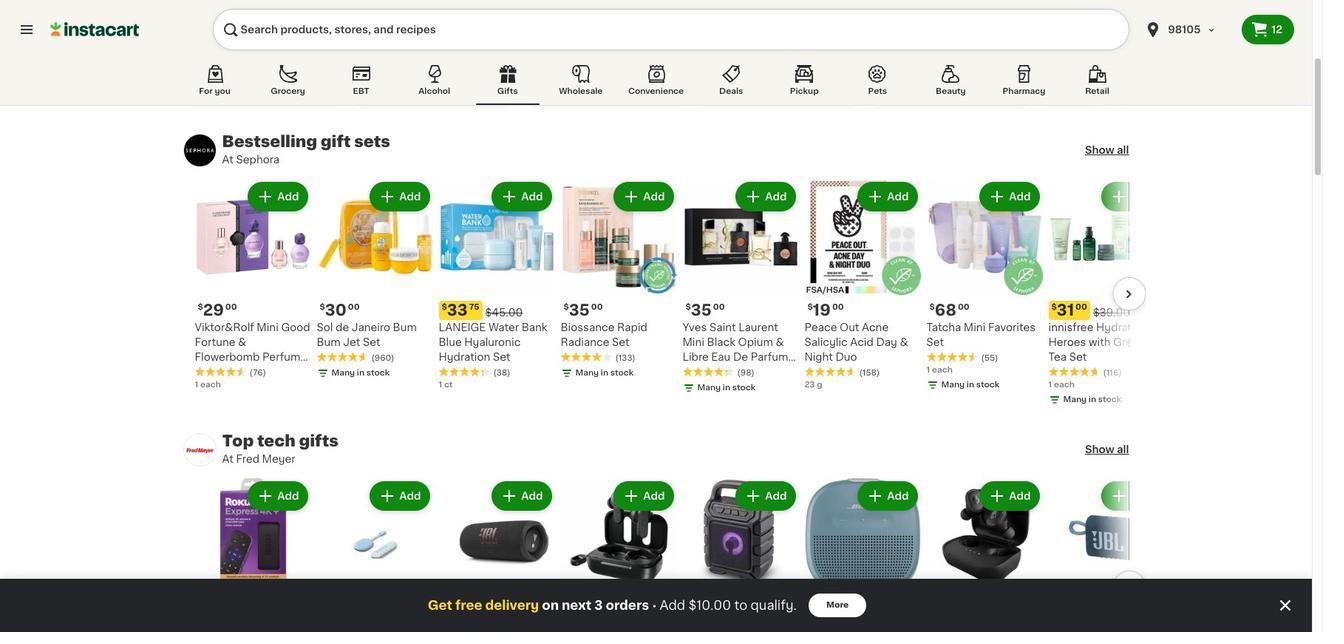 Task type: vqa. For each thing, say whether or not it's contained in the screenshot.
middle Edwards®
no



Task type: describe. For each thing, give the bounding box(es) containing it.
$39.00
[[1094, 308, 1131, 318]]

$31.00 original price: $39.00 element
[[1049, 301, 1165, 320]]

day
[[877, 337, 898, 348]]

$ 127 99
[[808, 602, 852, 617]]

many in stock for sol de janeiro bum bum jet set
[[332, 369, 390, 377]]

show all link for 19
[[1085, 143, 1130, 158]]

add inside get free delivery on next 3 orders • add $10.00 to qualify.
[[660, 600, 686, 612]]

bank
[[522, 322, 548, 333]]

show all link for 127
[[1085, 442, 1130, 457]]

biossance
[[561, 322, 615, 333]]

31 for $ 31 00
[[1057, 302, 1074, 318]]

$ inside $ 30 00
[[320, 303, 325, 311]]

more button
[[809, 594, 867, 617]]

set inside the viktor&rolf mini good fortune & flowerbomb perfume set
[[195, 367, 212, 377]]

(38)
[[494, 369, 511, 377]]

opium
[[738, 337, 773, 348]]

jet
[[343, 337, 360, 348]]

many in stock down (116)
[[1064, 396, 1122, 404]]

$ 68 00
[[930, 302, 970, 318]]

libre
[[683, 352, 709, 362]]

$ inside $ 138 69
[[442, 603, 447, 611]]

68
[[935, 302, 957, 318]]

all for 19
[[1117, 145, 1130, 155]]

00 for yves
[[713, 303, 725, 311]]

many for yves saint laurent mini black opium & libre eau de parfum duo
[[698, 384, 721, 392]]

127
[[813, 602, 839, 617]]

1 for viktor&rolf mini good fortune & flowerbomb perfume set
[[195, 381, 198, 389]]

$45.00
[[485, 308, 523, 318]]

tech
[[257, 433, 296, 449]]

beauty button
[[919, 62, 983, 105]]

shop categories tab list
[[183, 62, 1130, 105]]

Search field
[[213, 9, 1130, 50]]

item carousel region for bestselling gift sets
[[166, 179, 1165, 409]]

water
[[489, 322, 519, 333]]

(133)
[[616, 354, 636, 362]]

alcohol
[[419, 87, 450, 95]]

pharmacy
[[1003, 87, 1046, 95]]

hydration inside innisfree hydration heroes with green tea set
[[1097, 322, 1148, 333]]

wholesale button
[[549, 62, 613, 105]]

with
[[1089, 337, 1111, 348]]

ebt button
[[330, 62, 393, 105]]

viktor&rolf mini good fortune & flowerbomb perfume set
[[195, 322, 310, 377]]

pickup
[[790, 87, 819, 95]]

delivery
[[485, 600, 539, 612]]

qualify.
[[751, 600, 797, 612]]

sol
[[317, 322, 333, 333]]

stock for biossance rapid radiance set
[[611, 369, 634, 377]]

product group containing 29
[[195, 179, 311, 391]]

many down 'tatcha mini favorites set'
[[942, 381, 965, 389]]

free
[[455, 600, 483, 612]]

product group containing 30
[[317, 179, 433, 382]]

deals
[[720, 87, 743, 95]]

98105 button
[[1136, 9, 1242, 50]]

(960)
[[372, 354, 394, 362]]

g
[[817, 381, 823, 389]]

you
[[215, 87, 231, 95]]

stock down (55)
[[977, 381, 1000, 389]]

$33.75 original price: $45.00 element
[[439, 301, 555, 320]]

meyer
[[262, 454, 296, 464]]

laneige water bank blue hyaluronic hydration set
[[439, 322, 548, 362]]

acne
[[862, 322, 889, 333]]

mini for 68
[[964, 322, 986, 333]]

& for 35
[[776, 337, 784, 348]]

all for 127
[[1117, 444, 1130, 455]]

1 for innisfree hydration heroes with green tea set
[[1049, 381, 1052, 389]]

pets
[[869, 87, 887, 95]]

laneige
[[439, 322, 486, 333]]

tea
[[1049, 352, 1067, 362]]

69
[[477, 603, 488, 611]]

retail
[[1086, 87, 1110, 95]]

show for 19
[[1085, 145, 1115, 155]]

slide 2 of 6 group
[[349, 0, 520, 109]]

$ inside $ 19 00
[[808, 303, 813, 311]]

many in stock for biossance rapid radiance set
[[576, 369, 634, 377]]

29
[[203, 302, 224, 318]]

show for 127
[[1085, 444, 1115, 455]]

eau
[[712, 352, 731, 362]]

many for sol de janeiro bum bum jet set
[[332, 369, 355, 377]]

(158)
[[860, 369, 880, 377]]

top tech gifts at fred meyer
[[222, 433, 339, 464]]

beauty
[[936, 87, 966, 95]]

tile list cards carousel element
[[177, 0, 1206, 109]]

$10.00
[[689, 600, 731, 612]]

peace
[[805, 322, 837, 333]]

on
[[542, 600, 559, 612]]

tatcha mini favorites set
[[927, 322, 1036, 348]]

3
[[595, 600, 603, 612]]

slide 1 of 6 group
[[177, 0, 349, 109]]

biossance rapid radiance set
[[561, 322, 648, 348]]

2 horizontal spatial each
[[1054, 381, 1075, 389]]

to
[[735, 600, 748, 612]]

parfum
[[751, 352, 789, 362]]

$ inside the $ 127 99
[[808, 603, 813, 611]]

fortune
[[195, 337, 236, 348]]

hyaluronic
[[465, 337, 521, 348]]

for you button
[[183, 62, 247, 105]]

mini for 29
[[257, 322, 279, 333]]

convenience button
[[623, 62, 690, 105]]

get
[[428, 600, 453, 612]]

many for biossance rapid radiance set
[[576, 369, 599, 377]]

many down tea at the right bottom of page
[[1064, 396, 1087, 404]]

00 for peace
[[833, 303, 844, 311]]

viktor&rolf
[[195, 322, 254, 333]]

23 g
[[805, 381, 823, 389]]

21
[[691, 602, 708, 617]]

set inside innisfree hydration heroes with green tea set
[[1070, 352, 1087, 362]]

$ 33 75
[[442, 302, 480, 318]]

in for biossance rapid radiance set
[[601, 369, 609, 377]]

product group containing 21
[[683, 478, 799, 632]]

next image
[[1119, 0, 1137, 7]]

& for 19
[[900, 337, 909, 348]]

sol de janeiro bum bum jet set
[[317, 322, 417, 348]]

product group containing 138
[[439, 478, 555, 632]]

next
[[562, 600, 592, 612]]

1 for tatcha mini favorites set
[[927, 366, 930, 374]]

top
[[222, 433, 254, 449]]

$ inside $ 21 39
[[686, 603, 691, 611]]

slide 5 of 6 group
[[863, 0, 1035, 109]]

$ inside $ 31 99
[[564, 603, 569, 611]]

fsa/hsa
[[806, 286, 845, 294]]

in down 'tatcha mini favorites set'
[[967, 381, 975, 389]]

pharmacy button
[[993, 62, 1056, 105]]

00 for sol
[[348, 303, 360, 311]]

gift
[[321, 134, 351, 149]]

$ up biossance
[[564, 303, 569, 311]]

in down innisfree hydration heroes with green tea set
[[1089, 396, 1097, 404]]



Task type: locate. For each thing, give the bounding box(es) containing it.
(116)
[[1104, 369, 1122, 377]]

$ inside $ 29 00
[[198, 303, 203, 311]]

convenience
[[628, 87, 684, 95]]

in
[[357, 369, 365, 377], [601, 369, 609, 377], [967, 381, 975, 389], [723, 384, 731, 392], [1089, 396, 1097, 404]]

1 vertical spatial 31
[[569, 602, 586, 617]]

each for 29
[[200, 381, 221, 389]]

(76)
[[250, 369, 266, 377]]

stock for sol de janeiro bum bum jet set
[[367, 369, 390, 377]]

each for 68
[[932, 366, 953, 374]]

show all for 19
[[1085, 145, 1130, 155]]

wholesale
[[559, 87, 603, 95]]

$53.39 element
[[317, 600, 433, 620]]

add button
[[249, 183, 307, 210], [371, 183, 429, 210], [493, 183, 551, 210], [615, 183, 673, 210], [737, 183, 795, 210], [859, 183, 917, 210], [981, 183, 1039, 210], [1103, 183, 1161, 210], [249, 483, 307, 509], [371, 483, 429, 509], [493, 483, 551, 509], [615, 483, 673, 509], [737, 483, 795, 509], [859, 483, 917, 509], [981, 483, 1039, 509], [1103, 483, 1161, 509]]

1 left ct
[[439, 381, 442, 389]]

00 inside $ 29 00
[[225, 303, 237, 311]]

for
[[199, 87, 213, 95]]

bestselling gift sets at sephora
[[222, 134, 390, 165]]

99 for 31
[[588, 603, 599, 611]]

$ left "free"
[[442, 603, 447, 611]]

0 horizontal spatial 99
[[588, 603, 599, 611]]

$
[[198, 303, 203, 311], [320, 303, 325, 311], [442, 303, 447, 311], [564, 303, 569, 311], [686, 303, 691, 311], [808, 303, 813, 311], [930, 303, 935, 311], [1052, 303, 1057, 311], [442, 603, 447, 611], [564, 603, 569, 611], [686, 603, 691, 611], [808, 603, 813, 611]]

2 horizontal spatial mini
[[964, 322, 986, 333]]

1 each for 29
[[195, 381, 221, 389]]

$ up innisfree on the right bottom
[[1052, 303, 1057, 311]]

duo down libre
[[683, 367, 704, 377]]

$ down fsa/hsa
[[808, 303, 813, 311]]

mini down yves
[[683, 337, 705, 348]]

gifts
[[497, 87, 518, 95]]

mini inside yves saint laurent mini black opium & libre eau de parfum duo
[[683, 337, 705, 348]]

1 $ 35 00 from the left
[[564, 302, 603, 318]]

00 up innisfree on the right bottom
[[1076, 303, 1088, 311]]

5 00 from the left
[[833, 303, 844, 311]]

peace out acne salicylic acid day & night duo
[[805, 322, 909, 362]]

1 horizontal spatial 35
[[691, 302, 712, 318]]

product group containing 127
[[805, 478, 921, 632]]

slide 6 of 6 group
[[1035, 0, 1206, 109]]

0 horizontal spatial 1 each
[[195, 381, 221, 389]]

0 vertical spatial hydration
[[1097, 322, 1148, 333]]

green
[[1114, 337, 1146, 348]]

bum
[[393, 322, 417, 333], [317, 337, 341, 348]]

30
[[325, 302, 347, 318]]

00 inside $ 31 00
[[1076, 303, 1088, 311]]

0 vertical spatial item carousel region
[[166, 179, 1165, 409]]

flowerbomb
[[195, 352, 260, 362]]

$ up yves
[[686, 303, 691, 311]]

many in stock down "(133)"
[[576, 369, 634, 377]]

more
[[827, 601, 849, 609]]

•
[[652, 600, 657, 611]]

1 each down flowerbomb on the left bottom of the page
[[195, 381, 221, 389]]

75
[[469, 303, 480, 311]]

grocery
[[271, 87, 305, 95]]

3 00 from the left
[[591, 303, 603, 311]]

each down tatcha
[[932, 366, 953, 374]]

1 vertical spatial bum
[[317, 337, 341, 348]]

1 vertical spatial show all link
[[1085, 442, 1130, 457]]

instacart image
[[50, 21, 139, 38]]

(98)
[[738, 369, 755, 377]]

0 horizontal spatial 35
[[569, 302, 590, 318]]

product group
[[195, 179, 311, 391], [317, 179, 433, 382], [439, 179, 555, 391], [561, 179, 677, 382], [683, 179, 799, 397], [805, 179, 921, 391], [927, 179, 1043, 394], [1049, 179, 1165, 409], [195, 478, 311, 632], [317, 478, 433, 632], [439, 478, 555, 632], [561, 478, 677, 632], [683, 478, 799, 632], [805, 478, 921, 632], [927, 478, 1043, 632], [1049, 478, 1165, 632]]

1 at from the top
[[222, 155, 234, 165]]

bum down sol
[[317, 337, 341, 348]]

1 vertical spatial show all
[[1085, 444, 1130, 455]]

deals button
[[700, 62, 763, 105]]

1 show all link from the top
[[1085, 143, 1130, 158]]

$ 31 99
[[564, 602, 599, 617]]

good
[[281, 322, 310, 333]]

0 horizontal spatial duo
[[683, 367, 704, 377]]

pickup button
[[773, 62, 836, 105]]

hydration up green
[[1097, 322, 1148, 333]]

2 horizontal spatial 1 each
[[1049, 381, 1075, 389]]

at inside bestselling gift sets at sephora
[[222, 155, 234, 165]]

set down tatcha
[[927, 337, 944, 348]]

2 all from the top
[[1117, 444, 1130, 455]]

2 35 from the left
[[691, 302, 712, 318]]

1 & from the left
[[238, 337, 247, 348]]

many in stock
[[332, 369, 390, 377], [576, 369, 634, 377], [942, 381, 1000, 389], [698, 384, 756, 392], [1064, 396, 1122, 404]]

1 horizontal spatial 31
[[1057, 302, 1074, 318]]

fred meyer image
[[183, 433, 216, 466]]

99 for 127
[[841, 603, 852, 611]]

2 $ 35 00 from the left
[[686, 302, 725, 318]]

98105 button
[[1145, 9, 1234, 50]]

0 vertical spatial show all
[[1085, 145, 1130, 155]]

de
[[733, 352, 748, 362]]

1 horizontal spatial duo
[[836, 352, 857, 362]]

$ 21 39
[[686, 602, 721, 617]]

2 at from the top
[[222, 454, 234, 464]]

at
[[222, 155, 234, 165], [222, 454, 234, 464]]

1 vertical spatial all
[[1117, 444, 1130, 455]]

slide 4 of 6 group
[[692, 0, 863, 109]]

set inside laneige water bank blue hyaluronic hydration set
[[493, 352, 511, 362]]

blue
[[439, 337, 462, 348]]

in down radiance
[[601, 369, 609, 377]]

set down janeiro on the bottom left of page
[[363, 337, 381, 348]]

duo down acid
[[836, 352, 857, 362]]

many down eau
[[698, 384, 721, 392]]

gifts
[[299, 433, 339, 449]]

31 left 3
[[569, 602, 586, 617]]

at inside top tech gifts at fred meyer
[[222, 454, 234, 464]]

&
[[238, 337, 247, 348], [776, 337, 784, 348], [900, 337, 909, 348]]

mini down $ 68 00
[[964, 322, 986, 333]]

at for top
[[222, 454, 234, 464]]

janeiro
[[352, 322, 390, 333]]

35 for biossance
[[569, 302, 590, 318]]

1 horizontal spatial 99
[[841, 603, 852, 611]]

in down eau
[[723, 384, 731, 392]]

at right sephora "image" at the top left
[[222, 155, 234, 165]]

ebt
[[353, 87, 370, 95]]

set inside 'tatcha mini favorites set'
[[927, 337, 944, 348]]

bum right janeiro on the bottom left of page
[[393, 322, 417, 333]]

1 each down tatcha
[[927, 366, 953, 374]]

99 inside the $ 127 99
[[841, 603, 852, 611]]

1 all from the top
[[1117, 145, 1130, 155]]

4 00 from the left
[[713, 303, 725, 311]]

00 inside $ 30 00
[[348, 303, 360, 311]]

1 down flowerbomb on the left bottom of the page
[[195, 381, 198, 389]]

at for bestselling
[[222, 155, 234, 165]]

1 vertical spatial duo
[[683, 367, 704, 377]]

many in stock down (55)
[[942, 381, 1000, 389]]

acid
[[851, 337, 874, 348]]

stock down "(133)"
[[611, 369, 634, 377]]

1 horizontal spatial hydration
[[1097, 322, 1148, 333]]

slide 3 of 6 group
[[520, 0, 692, 109]]

many in stock down '(960)'
[[332, 369, 390, 377]]

pets button
[[846, 62, 910, 105]]

product group containing 19
[[805, 179, 921, 391]]

sephora image
[[183, 133, 216, 167]]

1 vertical spatial hydration
[[439, 352, 490, 362]]

00 right 68 at the right
[[958, 303, 970, 311]]

1 horizontal spatial bum
[[393, 322, 417, 333]]

7 00 from the left
[[1076, 303, 1088, 311]]

2 item carousel region from the top
[[166, 478, 1165, 632]]

mini inside the viktor&rolf mini good fortune & flowerbomb perfume set
[[257, 322, 279, 333]]

innisfree
[[1049, 322, 1094, 333]]

$ 35 00
[[564, 302, 603, 318], [686, 302, 725, 318]]

many in stock down (98)
[[698, 384, 756, 392]]

2 show from the top
[[1085, 444, 1115, 455]]

1 show all from the top
[[1085, 145, 1130, 155]]

$ inside $ 68 00
[[930, 303, 935, 311]]

12
[[1272, 24, 1283, 35]]

1 show from the top
[[1085, 145, 1115, 155]]

mini left good
[[257, 322, 279, 333]]

many down jet
[[332, 369, 355, 377]]

orders
[[606, 600, 649, 612]]

& right day
[[900, 337, 909, 348]]

1 99 from the left
[[588, 603, 599, 611]]

00 up saint
[[713, 303, 725, 311]]

hydration inside laneige water bank blue hyaluronic hydration set
[[439, 352, 490, 362]]

mini
[[257, 322, 279, 333], [964, 322, 986, 333], [683, 337, 705, 348]]

$ 35 00 up yves
[[686, 302, 725, 318]]

★★★★★
[[317, 352, 369, 362], [317, 352, 369, 362], [561, 352, 613, 362], [561, 352, 613, 362], [927, 352, 979, 362], [927, 352, 979, 362], [195, 367, 247, 377], [195, 367, 247, 377], [439, 367, 491, 377], [439, 367, 491, 377], [683, 367, 735, 377], [683, 367, 735, 377], [805, 367, 857, 377], [805, 367, 857, 377], [1049, 367, 1101, 377], [1049, 367, 1101, 377]]

0 horizontal spatial &
[[238, 337, 247, 348]]

1 horizontal spatial each
[[932, 366, 953, 374]]

0 horizontal spatial mini
[[257, 322, 279, 333]]

& inside the viktor&rolf mini good fortune & flowerbomb perfume set
[[238, 337, 247, 348]]

yves saint laurent mini black opium & libre eau de parfum duo
[[683, 322, 789, 377]]

None search field
[[213, 9, 1130, 50]]

00 for viktor&rolf
[[225, 303, 237, 311]]

0 vertical spatial show
[[1085, 145, 1115, 155]]

item carousel region containing 29
[[166, 179, 1165, 409]]

$ up sol
[[320, 303, 325, 311]]

1 ct
[[439, 381, 453, 389]]

99 right 127
[[841, 603, 852, 611]]

99 left "orders"
[[588, 603, 599, 611]]

in down jet
[[357, 369, 365, 377]]

19
[[813, 302, 831, 318]]

night
[[805, 352, 833, 362]]

$ inside $ 33 75
[[442, 303, 447, 311]]

$ inside $ 31 00
[[1052, 303, 1057, 311]]

1 vertical spatial item carousel region
[[166, 478, 1165, 632]]

set down heroes
[[1070, 352, 1087, 362]]

item carousel region containing 138
[[166, 478, 1165, 632]]

at left fred
[[222, 454, 234, 464]]

sets
[[354, 134, 390, 149]]

in for yves saint laurent mini black opium & libre eau de parfum duo
[[723, 384, 731, 392]]

1 each for 68
[[927, 366, 953, 374]]

138
[[447, 602, 475, 617]]

0 vertical spatial show all link
[[1085, 143, 1130, 158]]

black
[[707, 337, 736, 348]]

product group containing 68
[[927, 179, 1043, 394]]

many down radiance
[[576, 369, 599, 377]]

00 inside $ 19 00
[[833, 303, 844, 311]]

00 inside $ 68 00
[[958, 303, 970, 311]]

35 for yves
[[691, 302, 712, 318]]

$ 35 00 up biossance
[[564, 302, 603, 318]]

$ 138 69
[[442, 602, 488, 617]]

innisfree hydration heroes with green tea set
[[1049, 322, 1148, 362]]

in for sol de janeiro bum bum jet set
[[357, 369, 365, 377]]

2 99 from the left
[[841, 603, 852, 611]]

31 for $ 31 99
[[569, 602, 586, 617]]

stock down '(960)'
[[367, 369, 390, 377]]

item carousel region for top tech gifts
[[166, 478, 1165, 632]]

stock for yves saint laurent mini black opium & libre eau de parfum duo
[[733, 384, 756, 392]]

duo inside yves saint laurent mini black opium & libre eau de parfum duo
[[683, 367, 704, 377]]

rapid
[[618, 322, 648, 333]]

2 horizontal spatial &
[[900, 337, 909, 348]]

hydration down blue
[[439, 352, 490, 362]]

show all for 127
[[1085, 444, 1130, 455]]

product group containing 33
[[439, 179, 555, 391]]

item carousel region
[[166, 179, 1165, 409], [166, 478, 1165, 632]]

each down tea at the right bottom of page
[[1054, 381, 1075, 389]]

for you
[[199, 87, 231, 95]]

$ 31 00
[[1052, 302, 1088, 318]]

35
[[569, 302, 590, 318], [691, 302, 712, 318]]

duo inside peace out acne salicylic acid day & night duo
[[836, 352, 857, 362]]

treatment tracker modal dialog
[[0, 579, 1313, 632]]

$ up tatcha
[[930, 303, 935, 311]]

hydration
[[1097, 322, 1148, 333], [439, 352, 490, 362]]

ct
[[444, 381, 453, 389]]

stock down (98)
[[733, 384, 756, 392]]

saint
[[710, 322, 736, 333]]

1 horizontal spatial $ 35 00
[[686, 302, 725, 318]]

3 & from the left
[[900, 337, 909, 348]]

1 vertical spatial show
[[1085, 444, 1115, 455]]

many in stock for yves saint laurent mini black opium & libre eau de parfum duo
[[698, 384, 756, 392]]

$ right on
[[564, 603, 569, 611]]

& inside peace out acne salicylic acid day & night duo
[[900, 337, 909, 348]]

1 down tatcha
[[927, 366, 930, 374]]

get free delivery on next 3 orders • add $10.00 to qualify.
[[428, 600, 797, 612]]

$ 29 00
[[198, 302, 237, 318]]

$ 35 00 for yves
[[686, 302, 725, 318]]

set inside "biossance rapid radiance set"
[[612, 337, 630, 348]]

0 horizontal spatial $ 35 00
[[564, 302, 603, 318]]

23
[[805, 381, 815, 389]]

& up parfum
[[776, 337, 784, 348]]

show all
[[1085, 145, 1130, 155], [1085, 444, 1130, 455]]

$ left more
[[808, 603, 813, 611]]

1 35 from the left
[[569, 302, 590, 318]]

35 up yves
[[691, 302, 712, 318]]

99
[[588, 603, 599, 611], [841, 603, 852, 611]]

$ up laneige
[[442, 303, 447, 311]]

1 vertical spatial at
[[222, 454, 234, 464]]

each down flowerbomb on the left bottom of the page
[[200, 381, 221, 389]]

2 & from the left
[[776, 337, 784, 348]]

1 each down tea at the right bottom of page
[[1049, 381, 1075, 389]]

00 up biossance
[[591, 303, 603, 311]]

0 vertical spatial at
[[222, 155, 234, 165]]

6 00 from the left
[[958, 303, 970, 311]]

0 vertical spatial bum
[[393, 322, 417, 333]]

1
[[927, 366, 930, 374], [195, 381, 198, 389], [439, 381, 442, 389], [1049, 381, 1052, 389]]

00 right 19
[[833, 303, 844, 311]]

2 show all link from the top
[[1085, 442, 1130, 457]]

0 vertical spatial all
[[1117, 145, 1130, 155]]

set
[[363, 337, 381, 348], [612, 337, 630, 348], [927, 337, 944, 348], [493, 352, 511, 362], [1070, 352, 1087, 362], [195, 367, 212, 377]]

& inside yves saint laurent mini black opium & libre eau de parfum duo
[[776, 337, 784, 348]]

salicylic
[[805, 337, 848, 348]]

$ left 39
[[686, 603, 691, 611]]

2 00 from the left
[[348, 303, 360, 311]]

set up "(38)"
[[493, 352, 511, 362]]

0 horizontal spatial each
[[200, 381, 221, 389]]

0 vertical spatial 31
[[1057, 302, 1074, 318]]

00 for biossance
[[591, 303, 603, 311]]

0 horizontal spatial bum
[[317, 337, 341, 348]]

stock down (116)
[[1099, 396, 1122, 404]]

alcohol button
[[403, 62, 466, 105]]

00
[[225, 303, 237, 311], [348, 303, 360, 311], [591, 303, 603, 311], [713, 303, 725, 311], [833, 303, 844, 311], [958, 303, 970, 311], [1076, 303, 1088, 311]]

sephora
[[236, 155, 280, 165]]

31 up innisfree on the right bottom
[[1057, 302, 1074, 318]]

1 horizontal spatial &
[[776, 337, 784, 348]]

set down flowerbomb on the left bottom of the page
[[195, 367, 212, 377]]

00 for tatcha
[[958, 303, 970, 311]]

35 up biossance
[[569, 302, 590, 318]]

99 inside $ 31 99
[[588, 603, 599, 611]]

2 show all from the top
[[1085, 444, 1130, 455]]

1 down tea at the right bottom of page
[[1049, 381, 1052, 389]]

1 00 from the left
[[225, 303, 237, 311]]

set inside sol de janeiro bum bum jet set
[[363, 337, 381, 348]]

39
[[710, 603, 721, 611]]

$ up viktor&rolf
[[198, 303, 203, 311]]

1 for laneige water bank blue hyaluronic hydration set
[[439, 381, 442, 389]]

1 horizontal spatial mini
[[683, 337, 705, 348]]

set up "(133)"
[[612, 337, 630, 348]]

1 horizontal spatial 1 each
[[927, 366, 953, 374]]

33
[[447, 302, 468, 318]]

out
[[840, 322, 860, 333]]

$ 30 00
[[320, 302, 360, 318]]

0 horizontal spatial hydration
[[439, 352, 490, 362]]

00 right the 29
[[225, 303, 237, 311]]

$ 35 00 for biossance
[[564, 302, 603, 318]]

mini inside 'tatcha mini favorites set'
[[964, 322, 986, 333]]

0 vertical spatial duo
[[836, 352, 857, 362]]

98105
[[1168, 24, 1201, 35]]

1 item carousel region from the top
[[166, 179, 1165, 409]]

00 right the 30
[[348, 303, 360, 311]]

& up flowerbomb on the left bottom of the page
[[238, 337, 247, 348]]

yves
[[683, 322, 707, 333]]

0 horizontal spatial 31
[[569, 602, 586, 617]]



